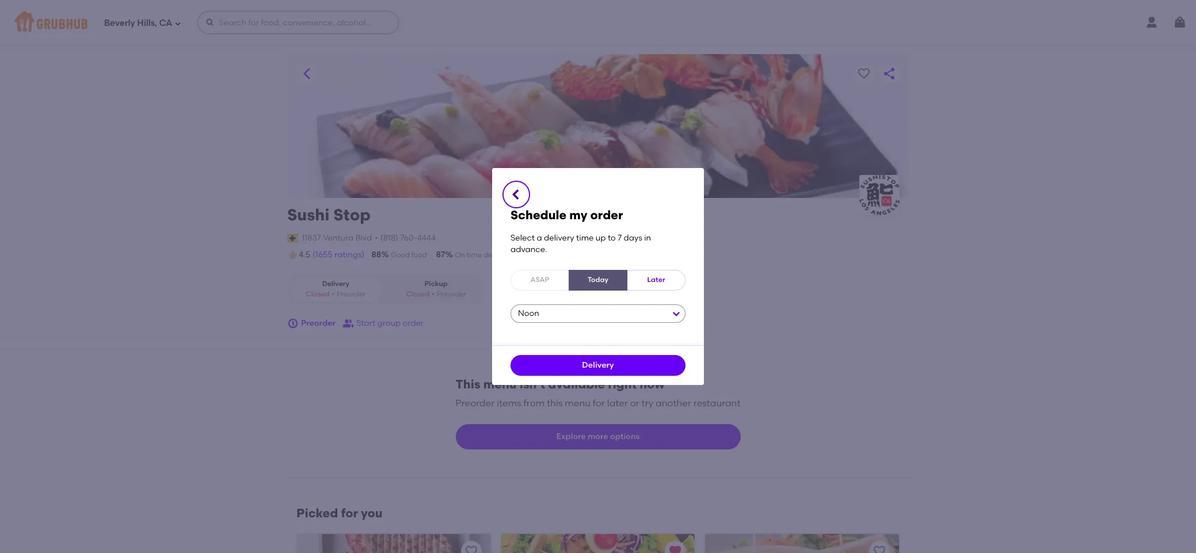 Task type: describe. For each thing, give the bounding box(es) containing it.
main navigation navigation
[[0, 0, 1197, 45]]

order for schedule my order
[[591, 208, 623, 222]]

later
[[648, 276, 665, 284]]

svg image inside "main navigation" navigation
[[175, 20, 182, 27]]

start
[[356, 318, 376, 328]]

delivery for delivery
[[582, 360, 614, 370]]

(818) 760-4444 button
[[381, 232, 436, 244]]

order for start group order
[[403, 318, 424, 328]]

delivery for 87
[[484, 251, 510, 259]]

joe & the juice logo image
[[297, 534, 491, 553]]

preorder down this
[[456, 398, 495, 409]]

people icon image
[[343, 318, 354, 329]]

items
[[497, 398, 522, 409]]

correct
[[538, 251, 564, 259]]

group
[[378, 318, 401, 328]]

2 horizontal spatial svg image
[[1174, 16, 1187, 29]]

asap button
[[511, 270, 570, 291]]

• for delivery closed • preorder
[[332, 290, 335, 298]]

restaurant
[[694, 398, 741, 409]]

1 horizontal spatial •
[[375, 233, 378, 243]]

schedule
[[511, 208, 567, 222]]

stop
[[334, 205, 371, 225]]

pickup
[[425, 280, 448, 288]]

lazy daisy of beverly hills logo image
[[706, 534, 899, 553]]

preorder items from this menu for later or try another restaurant
[[456, 398, 741, 409]]

save this restaurant image
[[873, 545, 887, 553]]

• (818) 760-4444
[[375, 233, 436, 243]]

closed for delivery
[[306, 290, 329, 298]]

delivery closed • preorder
[[306, 280, 366, 298]]

try
[[642, 398, 654, 409]]

beverly
[[104, 18, 135, 28]]

1 horizontal spatial svg image
[[510, 188, 523, 202]]

0 horizontal spatial time
[[467, 251, 482, 259]]

saved restaurant image
[[669, 545, 683, 553]]

correct order
[[538, 251, 583, 259]]

later
[[607, 398, 628, 409]]

picked for you
[[297, 506, 383, 520]]

star icon image
[[287, 249, 299, 261]]

subscription pass image
[[287, 234, 299, 243]]

later button
[[627, 270, 686, 291]]

87 for correct order
[[519, 250, 528, 260]]

(818)
[[381, 233, 399, 243]]

ratings)
[[335, 250, 365, 260]]

preorder button
[[287, 313, 336, 334]]

jinky's cafe logo image
[[501, 534, 695, 553]]

delivery for delivery closed • preorder
[[322, 280, 350, 288]]

you
[[361, 506, 383, 520]]

up
[[596, 233, 606, 243]]

svg image inside "preorder" button
[[287, 318, 299, 329]]

explore
[[557, 432, 586, 441]]

available
[[548, 377, 605, 392]]

picked
[[297, 506, 338, 520]]

on time delivery
[[455, 251, 510, 259]]

days
[[624, 233, 643, 243]]

88
[[372, 250, 381, 260]]

a
[[537, 233, 542, 243]]

save this restaurant button for "joe & the juice logo"
[[461, 541, 482, 553]]

caret left icon image
[[300, 67, 314, 81]]

more
[[588, 432, 609, 441]]

4444
[[417, 233, 436, 243]]

1 horizontal spatial save this restaurant image
[[857, 67, 871, 81]]

today
[[588, 276, 609, 284]]

(1655
[[313, 250, 333, 260]]



Task type: vqa. For each thing, say whether or not it's contained in the screenshot.
the right CREAM
no



Task type: locate. For each thing, give the bounding box(es) containing it.
11837 ventura blvd button
[[301, 232, 373, 245]]

select a delivery time up to 7 days in advance.
[[511, 233, 651, 255]]

0 horizontal spatial svg image
[[206, 18, 215, 27]]

1 horizontal spatial 87
[[519, 250, 528, 260]]

760-
[[400, 233, 417, 243]]

this
[[456, 377, 481, 392]]

0 horizontal spatial •
[[332, 290, 335, 298]]

87
[[436, 250, 445, 260], [519, 250, 528, 260]]

1 horizontal spatial for
[[593, 398, 605, 409]]

this
[[547, 398, 563, 409]]

delivery down (1655 ratings)
[[322, 280, 350, 288]]

good food
[[391, 251, 427, 259]]

1 horizontal spatial menu
[[565, 398, 591, 409]]

• up "preorder" button
[[332, 290, 335, 298]]

0 vertical spatial time
[[576, 233, 594, 243]]

1 horizontal spatial delivery
[[582, 360, 614, 370]]

svg image right ca
[[175, 20, 182, 27]]

1 vertical spatial menu
[[565, 398, 591, 409]]

• inside pickup closed • preorder
[[432, 290, 435, 298]]

1 vertical spatial delivery
[[484, 251, 510, 259]]

or
[[630, 398, 640, 409]]

select
[[511, 233, 535, 243]]

in
[[645, 233, 651, 243]]

svg image up schedule
[[510, 188, 523, 202]]

another
[[656, 398, 692, 409]]

beverly hills, ca
[[104, 18, 172, 28]]

0 horizontal spatial delivery
[[322, 280, 350, 288]]

menu down available
[[565, 398, 591, 409]]

option group
[[287, 275, 485, 304]]

pickup closed • preorder
[[406, 280, 466, 298]]

delivery inside button
[[582, 360, 614, 370]]

2 vertical spatial order
[[403, 318, 424, 328]]

delivery for schedule my order
[[544, 233, 574, 243]]

1 vertical spatial delivery
[[582, 360, 614, 370]]

start group order button
[[343, 313, 424, 334]]

preorder left people icon
[[301, 318, 336, 328]]

preorder
[[337, 290, 366, 298], [437, 290, 466, 298], [301, 318, 336, 328], [456, 398, 495, 409]]

(1655 ratings)
[[313, 250, 365, 260]]

0 vertical spatial order
[[591, 208, 623, 222]]

options
[[610, 432, 640, 441]]

explore more options button
[[456, 424, 741, 450]]

menu up items
[[484, 377, 517, 392]]

svg image
[[175, 20, 182, 27], [510, 188, 523, 202]]

0 horizontal spatial order
[[403, 318, 424, 328]]

save this restaurant button for lazy daisy of beverly hills logo
[[870, 541, 890, 553]]

closed
[[306, 290, 329, 298], [406, 290, 430, 298]]

87 down select
[[519, 250, 528, 260]]

sushi stop logo image
[[860, 175, 900, 215]]

0 horizontal spatial closed
[[306, 290, 329, 298]]

0 horizontal spatial for
[[341, 506, 358, 520]]

•
[[375, 233, 378, 243], [332, 290, 335, 298], [432, 290, 435, 298]]

today button
[[569, 270, 628, 291]]

1 horizontal spatial delivery
[[544, 233, 574, 243]]

advance.
[[511, 245, 547, 255]]

87 left on
[[436, 250, 445, 260]]

0 vertical spatial delivery
[[322, 280, 350, 288]]

order
[[591, 208, 623, 222], [565, 251, 583, 259], [403, 318, 424, 328]]

11837 ventura blvd
[[302, 233, 372, 243]]

delivery
[[322, 280, 350, 288], [582, 360, 614, 370]]

closed up "preorder" button
[[306, 290, 329, 298]]

preorder inside button
[[301, 318, 336, 328]]

delivery button
[[511, 355, 686, 376]]

this menu isn't available right now
[[456, 377, 665, 392]]

• for pickup closed • preorder
[[432, 290, 435, 298]]

food
[[412, 251, 427, 259]]

2 closed from the left
[[406, 290, 430, 298]]

closed inside pickup closed • preorder
[[406, 290, 430, 298]]

good
[[391, 251, 410, 259]]

on
[[455, 251, 465, 259]]

preorder down pickup at the bottom
[[437, 290, 466, 298]]

delivery inside select a delivery time up to 7 days in advance.
[[544, 233, 574, 243]]

time inside select a delivery time up to 7 days in advance.
[[576, 233, 594, 243]]

to
[[608, 233, 616, 243]]

1 horizontal spatial closed
[[406, 290, 430, 298]]

delivery up correct order
[[544, 233, 574, 243]]

87 for on time delivery
[[436, 250, 445, 260]]

• inside delivery closed • preorder
[[332, 290, 335, 298]]

ca
[[159, 18, 172, 28]]

for
[[593, 398, 605, 409], [341, 506, 358, 520]]

• down pickup at the bottom
[[432, 290, 435, 298]]

7
[[618, 233, 622, 243]]

delivery inside delivery closed • preorder
[[322, 280, 350, 288]]

1 87 from the left
[[436, 250, 445, 260]]

2 horizontal spatial •
[[432, 290, 435, 298]]

delivery up available
[[582, 360, 614, 370]]

time
[[576, 233, 594, 243], [467, 251, 482, 259]]

11837
[[302, 233, 321, 243]]

0 horizontal spatial menu
[[484, 377, 517, 392]]

preorder inside delivery closed • preorder
[[337, 290, 366, 298]]

0 vertical spatial save this restaurant image
[[857, 67, 871, 81]]

1 closed from the left
[[306, 290, 329, 298]]

option group containing delivery closed • preorder
[[287, 275, 485, 304]]

0 horizontal spatial delivery
[[484, 251, 510, 259]]

order inside button
[[403, 318, 424, 328]]

sushi
[[287, 205, 330, 225]]

preorder up people icon
[[337, 290, 366, 298]]

isn't
[[520, 377, 545, 392]]

0 vertical spatial menu
[[484, 377, 517, 392]]

share icon image
[[883, 67, 897, 81]]

preorder inside pickup closed • preorder
[[437, 290, 466, 298]]

1 vertical spatial save this restaurant image
[[465, 545, 478, 553]]

0 horizontal spatial save this restaurant image
[[465, 545, 478, 553]]

closed inside delivery closed • preorder
[[306, 290, 329, 298]]

0 horizontal spatial svg image
[[175, 20, 182, 27]]

right
[[608, 377, 637, 392]]

save this restaurant image
[[857, 67, 871, 81], [465, 545, 478, 553]]

menu
[[484, 377, 517, 392], [565, 398, 591, 409]]

1 horizontal spatial svg image
[[287, 318, 299, 329]]

• right blvd
[[375, 233, 378, 243]]

order right correct
[[565, 251, 583, 259]]

0 vertical spatial for
[[593, 398, 605, 409]]

blvd
[[356, 233, 372, 243]]

ventura
[[323, 233, 354, 243]]

start group order
[[356, 318, 424, 328]]

for left later
[[593, 398, 605, 409]]

hills,
[[137, 18, 157, 28]]

sushi stop
[[287, 205, 371, 225]]

save this restaurant button
[[854, 63, 875, 84], [461, 541, 482, 553], [870, 541, 890, 553]]

0 vertical spatial delivery
[[544, 233, 574, 243]]

order up to
[[591, 208, 623, 222]]

schedule my order
[[511, 208, 623, 222]]

for left you
[[341, 506, 358, 520]]

my
[[570, 208, 588, 222]]

from
[[524, 398, 545, 409]]

1 vertical spatial svg image
[[510, 188, 523, 202]]

1 vertical spatial order
[[565, 251, 583, 259]]

saved restaurant button
[[665, 541, 686, 553]]

0 horizontal spatial 87
[[436, 250, 445, 260]]

explore more options
[[557, 432, 640, 441]]

closed for pickup
[[406, 290, 430, 298]]

order right group
[[403, 318, 424, 328]]

2 horizontal spatial order
[[591, 208, 623, 222]]

0 vertical spatial svg image
[[175, 20, 182, 27]]

asap
[[531, 276, 550, 284]]

delivery left advance.
[[484, 251, 510, 259]]

delivery
[[544, 233, 574, 243], [484, 251, 510, 259]]

2 87 from the left
[[519, 250, 528, 260]]

now
[[640, 377, 665, 392]]

time left up
[[576, 233, 594, 243]]

1 horizontal spatial order
[[565, 251, 583, 259]]

time right on
[[467, 251, 482, 259]]

1 horizontal spatial time
[[576, 233, 594, 243]]

4.5
[[299, 250, 310, 260]]

1 vertical spatial for
[[341, 506, 358, 520]]

svg image
[[1174, 16, 1187, 29], [206, 18, 215, 27], [287, 318, 299, 329]]

closed down pickup at the bottom
[[406, 290, 430, 298]]

1 vertical spatial time
[[467, 251, 482, 259]]



